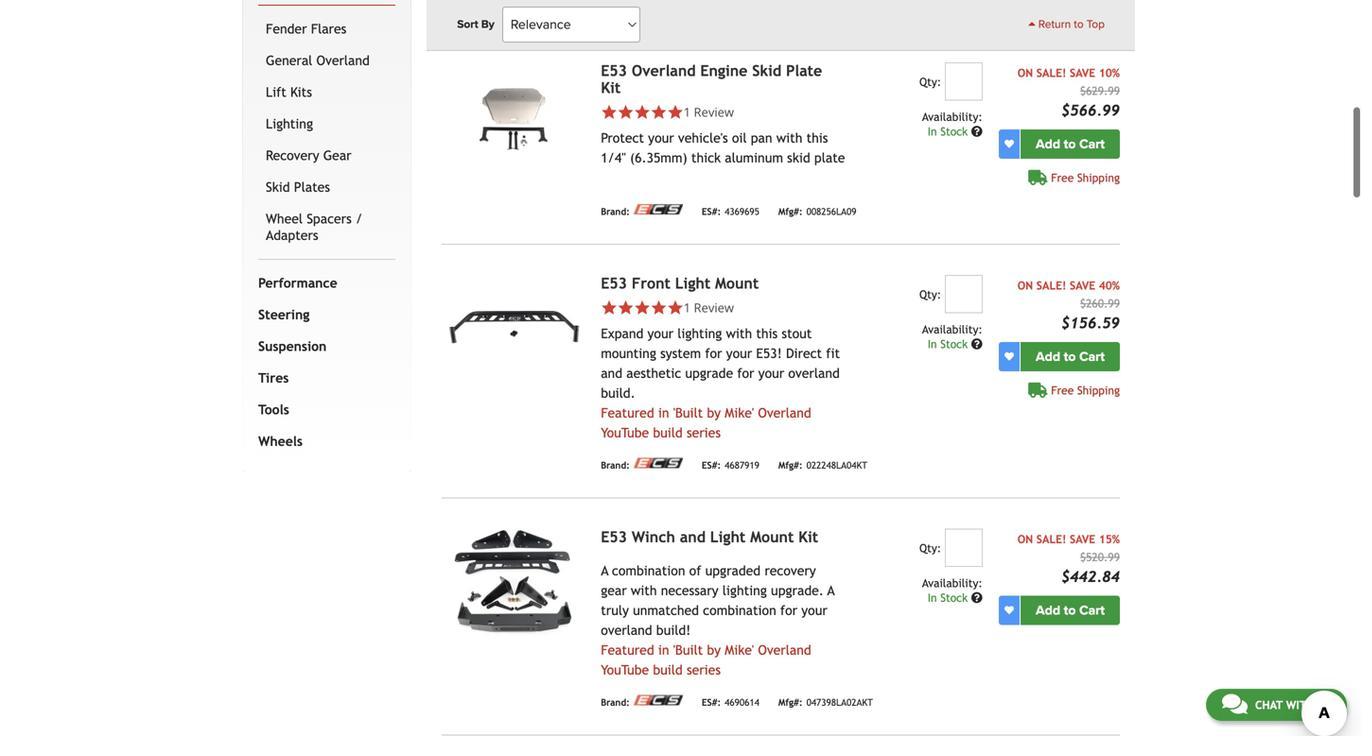 Task type: vqa. For each thing, say whether or not it's contained in the screenshot.
prevents
no



Task type: describe. For each thing, give the bounding box(es) containing it.
free shipping for $156.59
[[1051, 384, 1120, 397]]

es#4369695 - 008256la09 - e53 overland engine skid plate kit - protect your vehicle's oil pan with this 1/4" (6.35mm) thick aluminum skid plate - ecs - bmw image
[[442, 63, 586, 170]]

brand: for e53 winch and light mount kit
[[601, 698, 630, 708]]

with left us on the bottom right
[[1286, 699, 1314, 712]]

overland inside expand your lighting with this stout mounting system for your e53! direct fit and aesthetic upgrade for your overland build. featured in 'built by mike' overland youtube build series
[[758, 406, 811, 421]]

gear
[[601, 584, 627, 599]]

1 vertical spatial and
[[680, 529, 706, 546]]

1 for light
[[684, 300, 691, 317]]

wheel spacers / adapters
[[266, 211, 363, 243]]

upgrade
[[685, 366, 733, 381]]

e53 for e53 winch and light mount kit
[[601, 529, 627, 546]]

fender
[[266, 21, 307, 36]]

engine
[[700, 62, 748, 80]]

/
[[356, 211, 363, 226]]

by inside expand your lighting with this stout mounting system for your e53! direct fit and aesthetic upgrade for your overland build. featured in 'built by mike' overland youtube build series
[[707, 406, 721, 421]]

build inside a combination of upgraded recovery gear with necessary lighting upgrade. a truly unmatched combination for your overland build! featured in 'built by mike' overland youtube build series
[[653, 663, 683, 678]]

youtube inside expand your lighting with this stout mounting system for your e53! direct fit and aesthetic upgrade for your overland build. featured in 'built by mike' overland youtube build series
[[601, 426, 649, 441]]

plate
[[786, 62, 822, 80]]

top
[[1087, 18, 1105, 31]]

(6.35mm)
[[630, 151, 687, 166]]

1 review for engine
[[684, 104, 734, 121]]

es#: 4690614
[[702, 698, 759, 708]]

$520.99
[[1080, 551, 1120, 564]]

lift
[[266, 84, 286, 100]]

10%
[[1099, 66, 1120, 80]]

1 for engine
[[684, 104, 691, 121]]

add to cart for $156.59
[[1036, 349, 1105, 365]]

mfg#: 022248la04kt
[[778, 460, 867, 471]]

e53 front light mount
[[601, 275, 759, 293]]

tires
[[258, 371, 289, 386]]

shipping for $566.99
[[1077, 171, 1120, 185]]

steering link
[[254, 299, 392, 331]]

to for $566.99
[[1064, 136, 1076, 153]]

steering
[[258, 307, 310, 322]]

'built inside expand your lighting with this stout mounting system for your e53! direct fit and aesthetic upgrade for your overland build. featured in 'built by mike' overland youtube build series
[[673, 406, 703, 421]]

mounting
[[601, 346, 656, 362]]

on sale!                         save 15% $520.99 $442.84
[[1018, 533, 1120, 586]]

on sale!                         save 10% $629.99 $566.99
[[1018, 66, 1120, 119]]

plates
[[294, 180, 330, 195]]

comments image
[[1222, 693, 1248, 716]]

direct
[[786, 346, 822, 362]]

winch
[[632, 529, 675, 546]]

add to wish list image
[[1005, 607, 1014, 616]]

on for $566.99
[[1018, 66, 1033, 80]]

your inside protect your vehicle's oil pan with this 1/4" (6.35mm) thick aluminum skid plate
[[648, 131, 674, 146]]

cart for $156.59
[[1079, 349, 1105, 365]]

e53!
[[756, 346, 782, 362]]

add to cart for $566.99
[[1036, 136, 1105, 153]]

vehicle's
[[678, 131, 728, 146]]

047398la02akt
[[806, 698, 873, 708]]

lighting link
[[262, 108, 392, 140]]

3 add to cart from the top
[[1036, 603, 1105, 619]]

1 vertical spatial for
[[737, 366, 754, 381]]

skid plates link
[[262, 172, 392, 203]]

aesthetic
[[626, 366, 681, 381]]

$442.84
[[1061, 569, 1120, 586]]

wheels link
[[254, 426, 392, 458]]

4369695
[[725, 206, 759, 217]]

suspension
[[258, 339, 327, 354]]

1 horizontal spatial combination
[[703, 604, 776, 619]]

flares
[[311, 21, 346, 36]]

cart for $566.99
[[1079, 136, 1105, 153]]

to for $156.59
[[1064, 349, 1076, 365]]

review for engine
[[694, 104, 734, 121]]

sale! inside on sale!                         save 15% $520.99 $442.84
[[1036, 533, 1066, 546]]

to inside "return to top" link
[[1074, 18, 1084, 31]]

e53 winch and light mount kit
[[601, 529, 818, 546]]

save for $156.59
[[1070, 279, 1095, 293]]

your inside a combination of upgraded recovery gear with necessary lighting upgrade. a truly unmatched combination for your overland build! featured in 'built by mike' overland youtube build series
[[801, 604, 827, 619]]

free for $566.99
[[1051, 171, 1074, 185]]

return to top
[[1035, 18, 1105, 31]]

for inside a combination of upgraded recovery gear with necessary lighting upgrade. a truly unmatched combination for your overland build! featured in 'built by mike' overland youtube build series
[[780, 604, 797, 619]]

qty: for $156.59
[[919, 288, 941, 301]]

add to wish list image for $566.99
[[1005, 140, 1014, 149]]

2 mfg#: from the top
[[778, 460, 803, 471]]

ecs - corporate logo image for mount
[[634, 696, 683, 706]]

your down e53!
[[758, 366, 784, 381]]

fender flares link
[[262, 13, 392, 45]]

e53 overland engine skid plate kit link
[[601, 62, 822, 97]]

pan
[[751, 131, 772, 146]]

with inside a combination of upgraded recovery gear with necessary lighting upgrade. a truly unmatched combination for your overland build! featured in 'built by mike' overland youtube build series
[[631, 584, 657, 599]]

series inside expand your lighting with this stout mounting system for your e53! direct fit and aesthetic upgrade for your overland build. featured in 'built by mike' overland youtube build series
[[687, 426, 721, 441]]

lighting inside expand your lighting with this stout mounting system for your e53! direct fit and aesthetic upgrade for your overland build. featured in 'built by mike' overland youtube build series
[[678, 327, 722, 342]]

stout
[[782, 327, 812, 342]]

es#: 4687919
[[702, 460, 759, 471]]

in stock for $566.99
[[928, 125, 971, 138]]

build inside expand your lighting with this stout mounting system for your e53! direct fit and aesthetic upgrade for your overland build. featured in 'built by mike' overland youtube build series
[[653, 426, 683, 441]]

0 vertical spatial light
[[675, 275, 711, 293]]

skid inside e53 overland engine skid plate kit
[[752, 62, 782, 80]]

review for light
[[694, 300, 734, 317]]

overland inside a combination of upgraded recovery gear with necessary lighting upgrade. a truly unmatched combination for your overland build! featured in 'built by mike' overland youtube build series
[[601, 624, 652, 639]]

mfg#: 047398la02akt
[[778, 698, 873, 708]]

this inside expand your lighting with this stout mounting system for your e53! direct fit and aesthetic upgrade for your overland build. featured in 'built by mike' overland youtube build series
[[756, 327, 778, 342]]

return to top link
[[1028, 16, 1105, 33]]

3 in from the top
[[928, 591, 937, 605]]

es#: 4369695
[[702, 206, 759, 217]]

availability: for $566.99
[[922, 110, 983, 123]]

qty: for $566.99
[[919, 75, 941, 89]]

0 vertical spatial a
[[601, 564, 608, 579]]

wheels
[[258, 434, 303, 449]]

a combination of upgraded recovery gear with necessary lighting upgrade. a truly unmatched combination for your overland build! featured in 'built by mike' overland youtube build series
[[601, 564, 834, 678]]

in inside a combination of upgraded recovery gear with necessary lighting upgrade. a truly unmatched combination for your overland build! featured in 'built by mike' overland youtube build series
[[658, 643, 669, 659]]

e53 overland engine skid plate kit
[[601, 62, 822, 97]]

performance
[[258, 276, 337, 291]]

mfg#: 008256la09
[[778, 206, 857, 217]]

suspension link
[[254, 331, 392, 363]]

$156.59
[[1061, 315, 1120, 332]]

0 vertical spatial for
[[705, 346, 722, 362]]

unmatched
[[633, 604, 699, 619]]

sort
[[457, 18, 478, 31]]

kit for e53 winch and light mount kit
[[798, 529, 818, 546]]

and inside expand your lighting with this stout mounting system for your e53! direct fit and aesthetic upgrade for your overland build. featured in 'built by mike' overland youtube build series
[[601, 366, 622, 381]]

performance link
[[254, 268, 392, 299]]

fit
[[826, 346, 840, 362]]

$629.99
[[1080, 84, 1120, 98]]

wheel
[[266, 211, 303, 226]]

lighting inside a combination of upgraded recovery gear with necessary lighting upgrade. a truly unmatched combination for your overland build! featured in 'built by mike' overland youtube build series
[[722, 584, 767, 599]]

recovery
[[765, 564, 816, 579]]

recovery gear link
[[262, 140, 392, 172]]

oil
[[732, 131, 747, 146]]

spacers
[[307, 211, 352, 226]]

build!
[[656, 624, 691, 639]]

general overland link
[[262, 45, 392, 76]]

caret up image
[[1028, 18, 1035, 29]]

add to cart button for $156.59
[[1021, 343, 1120, 372]]

by
[[481, 18, 495, 31]]

es#: for plate
[[702, 206, 721, 217]]

in stock for $156.59
[[928, 337, 971, 351]]

$260.99
[[1080, 297, 1120, 310]]

skid inside overland subcategories element
[[266, 180, 290, 195]]

008256la09
[[806, 206, 857, 217]]

truly
[[601, 604, 629, 619]]

in for $156.59
[[928, 337, 937, 351]]

return
[[1038, 18, 1071, 31]]

40%
[[1099, 279, 1120, 293]]

this inside protect your vehicle's oil pan with this 1/4" (6.35mm) thick aluminum skid plate
[[806, 131, 828, 146]]



Task type: locate. For each thing, give the bounding box(es) containing it.
1 vertical spatial light
[[710, 529, 746, 546]]

brand: down 1/4"
[[601, 206, 630, 217]]

free shipping for $566.99
[[1051, 171, 1120, 185]]

ecs - corporate logo image down "build!" on the bottom of page
[[634, 696, 683, 706]]

add to wish list image for $156.59
[[1005, 353, 1014, 362]]

add right add to wish list icon
[[1036, 603, 1060, 619]]

in down aesthetic
[[658, 406, 669, 421]]

1 sale! from the top
[[1036, 66, 1066, 80]]

1 vertical spatial mount
[[750, 529, 794, 546]]

2 in stock from the top
[[928, 337, 971, 351]]

on down caret up icon on the top of the page
[[1018, 66, 1033, 80]]

recovery gear
[[266, 148, 352, 163]]

0 vertical spatial in
[[658, 406, 669, 421]]

1 'built from the top
[[673, 406, 703, 421]]

0 vertical spatial 1
[[684, 104, 691, 121]]

overland subcategories element
[[258, 5, 396, 260]]

overland down truly at the bottom
[[601, 624, 652, 639]]

protect
[[601, 131, 644, 146]]

youtube down build. on the bottom
[[601, 426, 649, 441]]

0 vertical spatial skid
[[752, 62, 782, 80]]

overland down upgrade.
[[758, 643, 811, 659]]

to for $442.84
[[1064, 603, 1076, 619]]

free shipping down $156.59
[[1051, 384, 1120, 397]]

es#: for mount
[[702, 698, 721, 708]]

2 vertical spatial availability:
[[922, 577, 983, 590]]

mfg#: left 008256la09
[[778, 206, 803, 217]]

1 vertical spatial this
[[756, 327, 778, 342]]

3 mfg#: from the top
[[778, 698, 803, 708]]

overland inside expand your lighting with this stout mounting system for your e53! direct fit and aesthetic upgrade for your overland build. featured in 'built by mike' overland youtube build series
[[788, 366, 840, 381]]

0 horizontal spatial combination
[[612, 564, 685, 579]]

featured down truly at the bottom
[[601, 643, 654, 659]]

in
[[658, 406, 669, 421], [658, 643, 669, 659]]

and up build. on the bottom
[[601, 366, 622, 381]]

1 mfg#: from the top
[[778, 206, 803, 217]]

on inside on sale!                         save 40% $260.99 $156.59
[[1018, 279, 1033, 293]]

ecs - corporate logo image left "es#: 4687919"
[[634, 459, 683, 469]]

1 vertical spatial add to wish list image
[[1005, 353, 1014, 362]]

2 by from the top
[[707, 643, 721, 659]]

overland down the 'flares'
[[316, 53, 370, 68]]

1 vertical spatial overland
[[601, 624, 652, 639]]

3 ecs - corporate logo image from the top
[[634, 696, 683, 706]]

your up (6.35mm)
[[648, 131, 674, 146]]

0 horizontal spatial skid
[[266, 180, 290, 195]]

1 vertical spatial youtube
[[601, 663, 649, 678]]

0 vertical spatial add to wish list image
[[1005, 140, 1014, 149]]

0 vertical spatial in stock
[[928, 125, 971, 138]]

1 add to cart from the top
[[1036, 136, 1105, 153]]

'built inside a combination of upgraded recovery gear with necessary lighting upgrade. a truly unmatched combination for your overland build! featured in 'built by mike' overland youtube build series
[[673, 643, 703, 659]]

0 vertical spatial add to cart button
[[1021, 130, 1120, 159]]

recovery
[[266, 148, 319, 163]]

2 save from the top
[[1070, 279, 1095, 293]]

1 vertical spatial a
[[827, 584, 834, 599]]

0 vertical spatial combination
[[612, 564, 685, 579]]

1 vertical spatial e53
[[601, 275, 627, 293]]

1 ecs - corporate logo image from the top
[[634, 205, 683, 215]]

for down upgrade.
[[780, 604, 797, 619]]

2 availability: from the top
[[922, 323, 983, 336]]

add down on sale!                         save 40% $260.99 $156.59
[[1036, 349, 1060, 365]]

sale! for $156.59
[[1036, 279, 1066, 293]]

2 cart from the top
[[1079, 349, 1105, 365]]

2 add from the top
[[1036, 349, 1060, 365]]

0 vertical spatial sale!
[[1036, 66, 1066, 80]]

free for $156.59
[[1051, 384, 1074, 397]]

'built
[[673, 406, 703, 421], [673, 643, 703, 659]]

0 horizontal spatial for
[[705, 346, 722, 362]]

light right front
[[675, 275, 711, 293]]

question circle image for e53 winch and light mount kit
[[971, 592, 983, 604]]

mfg#: for mount
[[778, 698, 803, 708]]

series
[[687, 426, 721, 441], [687, 663, 721, 678]]

1 save from the top
[[1070, 66, 1095, 80]]

skid plates
[[266, 180, 330, 195]]

1 vertical spatial free shipping
[[1051, 384, 1120, 397]]

0 vertical spatial e53
[[601, 62, 627, 80]]

kits
[[290, 84, 312, 100]]

1/4"
[[601, 151, 626, 166]]

on for $156.59
[[1018, 279, 1033, 293]]

shipping
[[1077, 171, 1120, 185], [1077, 384, 1120, 397]]

star image
[[634, 104, 650, 121], [650, 104, 667, 121], [634, 300, 650, 317], [650, 300, 667, 317]]

series inside a combination of upgraded recovery gear with necessary lighting upgrade. a truly unmatched combination for your overland build! featured in 'built by mike' overland youtube build series
[[687, 663, 721, 678]]

this up e53!
[[756, 327, 778, 342]]

add to wish list image
[[1005, 140, 1014, 149], [1005, 353, 1014, 362]]

overland left engine
[[632, 62, 696, 80]]

add to cart
[[1036, 136, 1105, 153], [1036, 349, 1105, 365], [1036, 603, 1105, 619]]

cart down $566.99
[[1079, 136, 1105, 153]]

save up $629.99
[[1070, 66, 1095, 80]]

featured down build. on the bottom
[[601, 406, 654, 421]]

1 review for light
[[684, 300, 734, 317]]

2 1 review from the top
[[684, 300, 734, 317]]

3 add from the top
[[1036, 603, 1060, 619]]

lift kits link
[[262, 76, 392, 108]]

combination down winch
[[612, 564, 685, 579]]

2 featured from the top
[[601, 643, 654, 659]]

1 in from the top
[[928, 125, 937, 138]]

light
[[675, 275, 711, 293], [710, 529, 746, 546]]

mount down 4369695
[[715, 275, 759, 293]]

1 vertical spatial lighting
[[722, 584, 767, 599]]

1 vertical spatial in
[[928, 337, 937, 351]]

3 sale! from the top
[[1036, 533, 1066, 546]]

1 in from the top
[[658, 406, 669, 421]]

1 e53 from the top
[[601, 62, 627, 80]]

add for $156.59
[[1036, 349, 1060, 365]]

2 vertical spatial mfg#:
[[778, 698, 803, 708]]

of
[[689, 564, 701, 579]]

2 vertical spatial on
[[1018, 533, 1033, 546]]

0 vertical spatial this
[[806, 131, 828, 146]]

add to cart down $566.99
[[1036, 136, 1105, 153]]

'built down "build!" on the bottom of page
[[673, 643, 703, 659]]

combination down upgraded
[[703, 604, 776, 619]]

featured inside a combination of upgraded recovery gear with necessary lighting upgrade. a truly unmatched combination for your overland build! featured in 'built by mike' overland youtube build series
[[601, 643, 654, 659]]

3 save from the top
[[1070, 533, 1095, 546]]

sale! up $442.84
[[1036, 533, 1066, 546]]

with up skid
[[776, 131, 802, 146]]

sale!
[[1036, 66, 1066, 80], [1036, 279, 1066, 293], [1036, 533, 1066, 546]]

shipping down $566.99
[[1077, 171, 1120, 185]]

1 add to wish list image from the top
[[1005, 140, 1014, 149]]

to left top on the right
[[1074, 18, 1084, 31]]

3 in stock from the top
[[928, 591, 971, 605]]

mfg#: left 022248la04kt
[[778, 460, 803, 471]]

lighting
[[678, 327, 722, 342], [722, 584, 767, 599]]

1 free shipping from the top
[[1051, 171, 1120, 185]]

kit up recovery
[[798, 529, 818, 546]]

1 1 from the top
[[684, 104, 691, 121]]

1 build from the top
[[653, 426, 683, 441]]

e53
[[601, 62, 627, 80], [601, 275, 627, 293], [601, 529, 627, 546]]

1 series from the top
[[687, 426, 721, 441]]

add down on sale!                         save 10% $629.99 $566.99
[[1036, 136, 1060, 153]]

brand: down build. on the bottom
[[601, 460, 630, 471]]

1 vertical spatial free
[[1051, 384, 1074, 397]]

e53 front light mount link
[[601, 275, 759, 293]]

2 question circle image from the top
[[971, 592, 983, 604]]

tires link
[[254, 363, 392, 394]]

3 availability: from the top
[[922, 577, 983, 590]]

022248la04kt
[[806, 460, 867, 471]]

3 qty: from the top
[[919, 542, 941, 555]]

shipping for $156.59
[[1077, 384, 1120, 397]]

es#: left 4687919
[[702, 460, 721, 471]]

on
[[1018, 66, 1033, 80], [1018, 279, 1033, 293], [1018, 533, 1033, 546]]

1 horizontal spatial and
[[680, 529, 706, 546]]

1 youtube from the top
[[601, 426, 649, 441]]

overland down e53!
[[758, 406, 811, 421]]

save
[[1070, 66, 1095, 80], [1070, 279, 1095, 293], [1070, 533, 1095, 546]]

1 up vehicle's
[[684, 104, 691, 121]]

cart down $156.59
[[1079, 349, 1105, 365]]

0 horizontal spatial a
[[601, 564, 608, 579]]

0 vertical spatial add to cart
[[1036, 136, 1105, 153]]

2 in from the top
[[658, 643, 669, 659]]

in
[[928, 125, 937, 138], [928, 337, 937, 351], [928, 591, 937, 605]]

1 horizontal spatial a
[[827, 584, 834, 599]]

es#: left 4369695
[[702, 206, 721, 217]]

1 vertical spatial on
[[1018, 279, 1033, 293]]

a
[[601, 564, 608, 579], [827, 584, 834, 599]]

1 review down e53 front light mount link
[[684, 300, 734, 317]]

3 add to cart button from the top
[[1021, 597, 1120, 626]]

1 featured from the top
[[601, 406, 654, 421]]

in down "build!" on the bottom of page
[[658, 643, 669, 659]]

review up vehicle's
[[694, 104, 734, 121]]

e53 left winch
[[601, 529, 627, 546]]

1 cart from the top
[[1079, 136, 1105, 153]]

e53 winch and light mount kit link
[[601, 529, 818, 546]]

1 vertical spatial by
[[707, 643, 721, 659]]

free shipping down $566.99
[[1051, 171, 1120, 185]]

0 vertical spatial kit
[[601, 79, 621, 97]]

save up '$260.99'
[[1070, 279, 1095, 293]]

15%
[[1099, 533, 1120, 546]]

in for $566.99
[[928, 125, 937, 138]]

thick
[[691, 151, 721, 166]]

4687919
[[725, 460, 759, 471]]

2 brand: from the top
[[601, 460, 630, 471]]

2 in from the top
[[928, 337, 937, 351]]

2 shipping from the top
[[1077, 384, 1120, 397]]

1 review
[[684, 104, 734, 121], [684, 300, 734, 317]]

1 review from the top
[[694, 104, 734, 121]]

0 vertical spatial shipping
[[1077, 171, 1120, 185]]

0 vertical spatial review
[[694, 104, 734, 121]]

1 1 review from the top
[[684, 104, 734, 121]]

1 qty: from the top
[[919, 75, 941, 89]]

star image
[[601, 104, 617, 121], [617, 104, 634, 121], [667, 104, 684, 121], [601, 300, 617, 317], [617, 300, 634, 317], [667, 300, 684, 317]]

this up plate
[[806, 131, 828, 146]]

mike' inside expand your lighting with this stout mounting system for your e53! direct fit and aesthetic upgrade for your overland build. featured in 'built by mike' overland youtube build series
[[725, 406, 754, 421]]

0 vertical spatial in
[[928, 125, 937, 138]]

2 vertical spatial e53
[[601, 529, 627, 546]]

0 vertical spatial cart
[[1079, 136, 1105, 153]]

gear
[[323, 148, 352, 163]]

by up es#: 4690614
[[707, 643, 721, 659]]

stock for $566.99
[[940, 125, 968, 138]]

2 vertical spatial brand:
[[601, 698, 630, 708]]

on inside on sale!                         save 10% $629.99 $566.99
[[1018, 66, 1033, 80]]

1 vertical spatial mfg#:
[[778, 460, 803, 471]]

stock
[[940, 125, 968, 138], [940, 337, 968, 351], [940, 591, 968, 605]]

3 on from the top
[[1018, 533, 1033, 546]]

lighting down upgraded
[[722, 584, 767, 599]]

save inside on sale!                         save 40% $260.99 $156.59
[[1070, 279, 1095, 293]]

overland
[[316, 53, 370, 68], [632, 62, 696, 80], [758, 406, 811, 421], [758, 643, 811, 659]]

0 vertical spatial and
[[601, 366, 622, 381]]

featured inside expand your lighting with this stout mounting system for your e53! direct fit and aesthetic upgrade for your overland build. featured in 'built by mike' overland youtube build series
[[601, 406, 654, 421]]

to down $566.99
[[1064, 136, 1076, 153]]

brand:
[[601, 206, 630, 217], [601, 460, 630, 471], [601, 698, 630, 708]]

light up upgraded
[[710, 529, 746, 546]]

2 horizontal spatial for
[[780, 604, 797, 619]]

for
[[705, 346, 722, 362], [737, 366, 754, 381], [780, 604, 797, 619]]

build down aesthetic
[[653, 426, 683, 441]]

2 vertical spatial ecs - corporate logo image
[[634, 696, 683, 706]]

ecs - corporate logo image for plate
[[634, 205, 683, 215]]

with up unmatched
[[631, 584, 657, 599]]

cart
[[1079, 136, 1105, 153], [1079, 349, 1105, 365], [1079, 603, 1105, 619]]

1 review up vehicle's
[[684, 104, 734, 121]]

0 vertical spatial free
[[1051, 171, 1074, 185]]

1 down e53 front light mount
[[684, 300, 691, 317]]

1 vertical spatial qty:
[[919, 288, 941, 301]]

brand: for e53 front light mount
[[601, 460, 630, 471]]

1 vertical spatial stock
[[940, 337, 968, 351]]

1 vertical spatial add to cart button
[[1021, 343, 1120, 372]]

save inside on sale!                         save 10% $629.99 $566.99
[[1070, 66, 1095, 80]]

1 on from the top
[[1018, 66, 1033, 80]]

2 build from the top
[[653, 663, 683, 678]]

question circle image
[[971, 338, 983, 350]]

1 by from the top
[[707, 406, 721, 421]]

0 horizontal spatial and
[[601, 366, 622, 381]]

kit
[[601, 79, 621, 97], [798, 529, 818, 546]]

availability:
[[922, 110, 983, 123], [922, 323, 983, 336], [922, 577, 983, 590]]

0 vertical spatial mfg#:
[[778, 206, 803, 217]]

2 es#: from the top
[[702, 460, 721, 471]]

ecs - corporate logo image
[[634, 205, 683, 215], [634, 459, 683, 469], [634, 696, 683, 706]]

chat with us
[[1255, 699, 1331, 712]]

mike' inside a combination of upgraded recovery gear with necessary lighting upgrade. a truly unmatched combination for your overland build! featured in 'built by mike' overland youtube build series
[[725, 643, 754, 659]]

2 vertical spatial for
[[780, 604, 797, 619]]

kit inside e53 overland engine skid plate kit
[[601, 79, 621, 97]]

mount up recovery
[[750, 529, 794, 546]]

on left 40%
[[1018, 279, 1033, 293]]

expand
[[601, 327, 644, 342]]

with inside protect your vehicle's oil pan with this 1/4" (6.35mm) thick aluminum skid plate
[[776, 131, 802, 146]]

skid up the wheel
[[266, 180, 290, 195]]

e53 for e53 overland engine skid plate kit
[[601, 62, 627, 80]]

mike' up 4690614
[[725, 643, 754, 659]]

3 brand: from the top
[[601, 698, 630, 708]]

a right upgrade.
[[827, 584, 834, 599]]

0 vertical spatial lighting
[[678, 327, 722, 342]]

in inside expand your lighting with this stout mounting system for your e53! direct fit and aesthetic upgrade for your overland build. featured in 'built by mike' overland youtube build series
[[658, 406, 669, 421]]

2 vertical spatial add
[[1036, 603, 1060, 619]]

overland inside a combination of upgraded recovery gear with necessary lighting upgrade. a truly unmatched combination for your overland build! featured in 'built by mike' overland youtube build series
[[758, 643, 811, 659]]

mike' down 'upgrade' on the right of page
[[725, 406, 754, 421]]

series up es#: 4690614
[[687, 663, 721, 678]]

aluminum
[[725, 151, 783, 166]]

by down 'upgrade' on the right of page
[[707, 406, 721, 421]]

save up $520.99
[[1070, 533, 1095, 546]]

1 vertical spatial save
[[1070, 279, 1095, 293]]

add to cart down $156.59
[[1036, 349, 1105, 365]]

kit for e53 overland engine skid plate kit
[[601, 79, 621, 97]]

plate
[[814, 151, 845, 166]]

1 es#: from the top
[[702, 206, 721, 217]]

0 vertical spatial youtube
[[601, 426, 649, 441]]

2 qty: from the top
[[919, 288, 941, 301]]

2 'built from the top
[[673, 643, 703, 659]]

in stock
[[928, 125, 971, 138], [928, 337, 971, 351], [928, 591, 971, 605]]

upgraded
[[705, 564, 761, 579]]

overland inside e53 overland engine skid plate kit
[[632, 62, 696, 80]]

2 vertical spatial sale!
[[1036, 533, 1066, 546]]

1 stock from the top
[[940, 125, 968, 138]]

e53 up protect
[[601, 62, 627, 80]]

1 vertical spatial 1
[[684, 300, 691, 317]]

2 review from the top
[[694, 300, 734, 317]]

free shipping
[[1051, 171, 1120, 185], [1051, 384, 1120, 397]]

build
[[653, 426, 683, 441], [653, 663, 683, 678]]

adapters
[[266, 228, 318, 243]]

0 vertical spatial build
[[653, 426, 683, 441]]

1 vertical spatial kit
[[798, 529, 818, 546]]

youtube down truly at the bottom
[[601, 663, 649, 678]]

None number field
[[945, 63, 983, 101], [945, 275, 983, 313], [945, 529, 983, 567], [945, 63, 983, 101], [945, 275, 983, 313], [945, 529, 983, 567]]

2 mike' from the top
[[725, 643, 754, 659]]

es#4690614 - 047398la02akt - e53 winch and light mount kit - a combination of upgraded recovery gear with necessary lighting upgrade. a truly unmatched combination for your overland build! - ecs - bmw image
[[442, 529, 586, 637]]

1 vertical spatial in
[[658, 643, 669, 659]]

2 vertical spatial qty:
[[919, 542, 941, 555]]

sale! for $566.99
[[1036, 66, 1066, 80]]

2 1 from the top
[[684, 300, 691, 317]]

2 free from the top
[[1051, 384, 1074, 397]]

build.
[[601, 386, 635, 401]]

add to cart button
[[1021, 130, 1120, 159], [1021, 343, 1120, 372], [1021, 597, 1120, 626]]

brand: down truly at the bottom
[[601, 698, 630, 708]]

add for $566.99
[[1036, 136, 1060, 153]]

3 es#: from the top
[[702, 698, 721, 708]]

and up of
[[680, 529, 706, 546]]

save inside on sale!                         save 15% $520.99 $442.84
[[1070, 533, 1095, 546]]

sale! down return
[[1036, 66, 1066, 80]]

1 in stock from the top
[[928, 125, 971, 138]]

1 review link
[[601, 104, 845, 121], [684, 104, 734, 121], [601, 300, 845, 317], [684, 300, 734, 317]]

question circle image
[[971, 126, 983, 137], [971, 592, 983, 604]]

mfg#: right 4690614
[[778, 698, 803, 708]]

0 vertical spatial overland
[[788, 366, 840, 381]]

2 series from the top
[[687, 663, 721, 678]]

3 cart from the top
[[1079, 603, 1105, 619]]

free down $156.59
[[1051, 384, 1074, 397]]

protect your vehicle's oil pan with this 1/4" (6.35mm) thick aluminum skid plate
[[601, 131, 845, 166]]

2 e53 from the top
[[601, 275, 627, 293]]

es#4687919 - 022248la04kt - e53 front light mount - expand your lighting with this stout mounting system for your e53! direct fit and aesthetic upgrade for your overland build. - ecs - bmw image
[[442, 275, 586, 383]]

1 availability: from the top
[[922, 110, 983, 123]]

wheel spacers / adapters link
[[262, 203, 392, 251]]

0 horizontal spatial this
[[756, 327, 778, 342]]

your down upgrade.
[[801, 604, 827, 619]]

add to cart button for $566.99
[[1021, 130, 1120, 159]]

free down $566.99
[[1051, 171, 1074, 185]]

by inside a combination of upgraded recovery gear with necessary lighting upgrade. a truly unmatched combination for your overland build! featured in 'built by mike' overland youtube build series
[[707, 643, 721, 659]]

add to cart button down $156.59
[[1021, 343, 1120, 372]]

necessary
[[661, 584, 719, 599]]

1 horizontal spatial overland
[[788, 366, 840, 381]]

front
[[632, 275, 671, 293]]

2 free shipping from the top
[[1051, 384, 1120, 397]]

0 horizontal spatial kit
[[601, 79, 621, 97]]

1 vertical spatial question circle image
[[971, 592, 983, 604]]

1 add to cart button from the top
[[1021, 130, 1120, 159]]

es#:
[[702, 206, 721, 217], [702, 460, 721, 471], [702, 698, 721, 708]]

add to cart button down $566.99
[[1021, 130, 1120, 159]]

system
[[660, 346, 701, 362]]

1 horizontal spatial for
[[737, 366, 754, 381]]

1 vertical spatial featured
[[601, 643, 654, 659]]

shipping down $156.59
[[1077, 384, 1120, 397]]

skid
[[787, 151, 810, 166]]

3 e53 from the top
[[601, 529, 627, 546]]

chat with us link
[[1206, 690, 1347, 722]]

1 free from the top
[[1051, 171, 1074, 185]]

build down "build!" on the bottom of page
[[653, 663, 683, 678]]

review down e53 front light mount link
[[694, 300, 734, 317]]

1 horizontal spatial this
[[806, 131, 828, 146]]

1 vertical spatial mike'
[[725, 643, 754, 659]]

1 add from the top
[[1036, 136, 1060, 153]]

0 vertical spatial ecs - corporate logo image
[[634, 205, 683, 215]]

ecs - corporate logo image down (6.35mm)
[[634, 205, 683, 215]]

2 vertical spatial save
[[1070, 533, 1095, 546]]

0 vertical spatial brand:
[[601, 206, 630, 217]]

0 vertical spatial stock
[[940, 125, 968, 138]]

4690614
[[725, 698, 759, 708]]

1 horizontal spatial skid
[[752, 62, 782, 80]]

1 shipping from the top
[[1077, 171, 1120, 185]]

2 stock from the top
[[940, 337, 968, 351]]

es#: left 4690614
[[702, 698, 721, 708]]

lighting up system
[[678, 327, 722, 342]]

2 youtube from the top
[[601, 663, 649, 678]]

e53 left front
[[601, 275, 627, 293]]

to down $156.59
[[1064, 349, 1076, 365]]

for up 'upgrade' on the right of page
[[705, 346, 722, 362]]

1 vertical spatial review
[[694, 300, 734, 317]]

on left 15%
[[1018, 533, 1033, 546]]

1 vertical spatial in stock
[[928, 337, 971, 351]]

0 vertical spatial mount
[[715, 275, 759, 293]]

1 vertical spatial series
[[687, 663, 721, 678]]

sale! inside on sale!                         save 10% $629.99 $566.99
[[1036, 66, 1066, 80]]

sale! up $156.59
[[1036, 279, 1066, 293]]

0 vertical spatial question circle image
[[971, 126, 983, 137]]

for right 'upgrade' on the right of page
[[737, 366, 754, 381]]

your left e53!
[[726, 346, 752, 362]]

on inside on sale!                         save 15% $520.99 $442.84
[[1018, 533, 1033, 546]]

a up gear
[[601, 564, 608, 579]]

2 ecs - corporate logo image from the top
[[634, 459, 683, 469]]

featured
[[601, 406, 654, 421], [601, 643, 654, 659]]

1 horizontal spatial kit
[[798, 529, 818, 546]]

sort by
[[457, 18, 495, 31]]

1 question circle image from the top
[[971, 126, 983, 137]]

e53 inside e53 overland engine skid plate kit
[[601, 62, 627, 80]]

sale! inside on sale!                         save 40% $260.99 $156.59
[[1036, 279, 1066, 293]]

1 vertical spatial 'built
[[673, 643, 703, 659]]

e53 for e53 front light mount
[[601, 275, 627, 293]]

1 vertical spatial add
[[1036, 349, 1060, 365]]

2 vertical spatial cart
[[1079, 603, 1105, 619]]

with inside expand your lighting with this stout mounting system for your e53! direct fit and aesthetic upgrade for your overland build. featured in 'built by mike' overland youtube build series
[[726, 327, 752, 342]]

your up system
[[647, 327, 674, 342]]

with up 'upgrade' on the right of page
[[726, 327, 752, 342]]

skid left plate on the top right of the page
[[752, 62, 782, 80]]

add to cart down $442.84
[[1036, 603, 1105, 619]]

1 brand: from the top
[[601, 206, 630, 217]]

2 on from the top
[[1018, 279, 1033, 293]]

0 vertical spatial save
[[1070, 66, 1095, 80]]

2 add to wish list image from the top
[[1005, 353, 1014, 362]]

overland down the direct
[[788, 366, 840, 381]]

0 vertical spatial 'built
[[673, 406, 703, 421]]

save for $566.99
[[1070, 66, 1095, 80]]

1 vertical spatial availability:
[[922, 323, 983, 336]]

brand: for e53 overland engine skid plate kit
[[601, 206, 630, 217]]

1 vertical spatial add to cart
[[1036, 349, 1105, 365]]

1 vertical spatial es#:
[[702, 460, 721, 471]]

cart down $442.84
[[1079, 603, 1105, 619]]

3 stock from the top
[[940, 591, 968, 605]]

to down $442.84
[[1064, 603, 1076, 619]]

2 sale! from the top
[[1036, 279, 1066, 293]]

mfg#: for plate
[[778, 206, 803, 217]]

tools
[[258, 402, 289, 417]]

1 vertical spatial ecs - corporate logo image
[[634, 459, 683, 469]]

0 vertical spatial series
[[687, 426, 721, 441]]

1 vertical spatial cart
[[1079, 349, 1105, 365]]

general overland
[[266, 53, 370, 68]]

general
[[266, 53, 312, 68]]

chat
[[1255, 699, 1283, 712]]

stock for $156.59
[[940, 337, 968, 351]]

question circle image for e53 overland engine skid plate kit
[[971, 126, 983, 137]]

1 mike' from the top
[[725, 406, 754, 421]]

availability: for $156.59
[[922, 323, 983, 336]]

2 vertical spatial in
[[928, 591, 937, 605]]

1 vertical spatial skid
[[266, 180, 290, 195]]

2 add to cart button from the top
[[1021, 343, 1120, 372]]

us
[[1317, 699, 1331, 712]]

2 add to cart from the top
[[1036, 349, 1105, 365]]

0 vertical spatial by
[[707, 406, 721, 421]]

lift kits
[[266, 84, 312, 100]]

youtube inside a combination of upgraded recovery gear with necessary lighting upgrade. a truly unmatched combination for your overland build! featured in 'built by mike' overland youtube build series
[[601, 663, 649, 678]]



